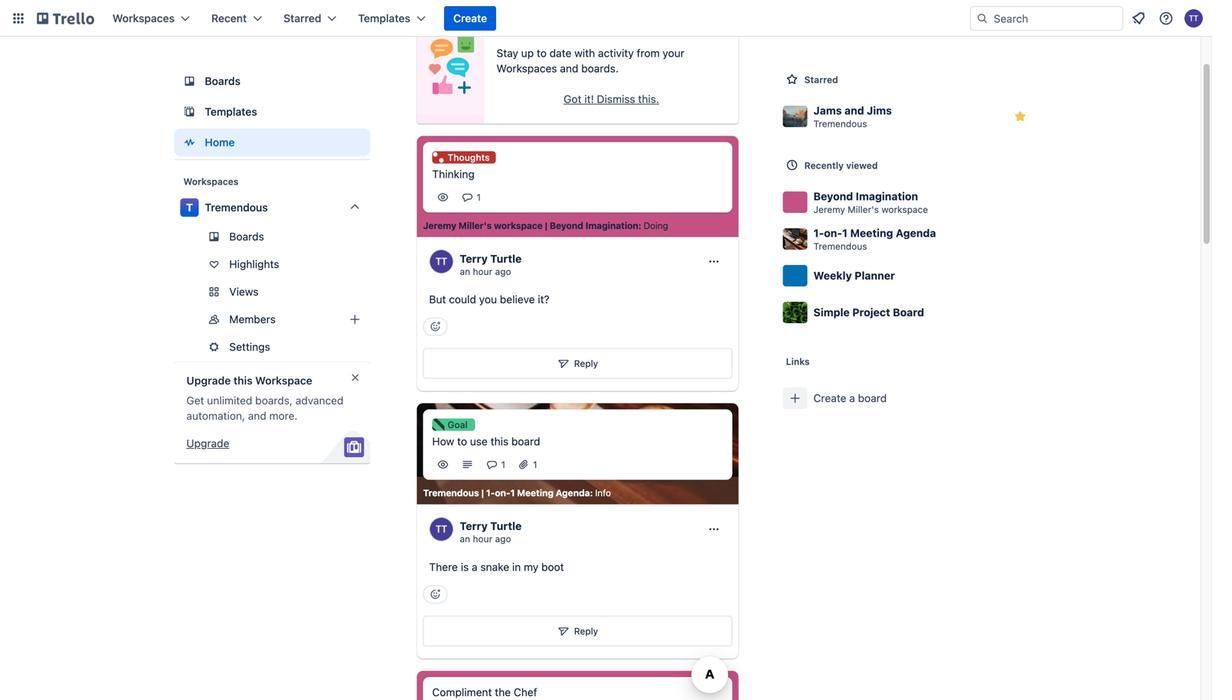 Task type: describe. For each thing, give the bounding box(es) containing it.
upgrade this workspace get unlimited boards, advanced automation, and more.
[[187, 374, 344, 422]]

1- inside 1-on-1 meeting agenda tremendous
[[814, 227, 825, 239]]

doing
[[644, 220, 669, 231]]

views link
[[174, 280, 370, 304]]

board inside button
[[859, 392, 887, 405]]

workspace
[[255, 374, 313, 387]]

terry for is
[[460, 520, 488, 533]]

snake
[[481, 561, 510, 573]]

workspaces button
[[103, 6, 199, 31]]

turtle for snake
[[491, 520, 522, 533]]

settings link
[[174, 335, 370, 359]]

templates button
[[349, 6, 435, 31]]

chef
[[514, 686, 538, 699]]

more.
[[269, 410, 298, 422]]

tremendous | 1-on-1 meeting agenda : info
[[423, 488, 611, 499]]

0 vertical spatial highlights
[[497, 21, 558, 36]]

terry turtle (terryturtle) image
[[1185, 9, 1204, 28]]

boards,
[[255, 394, 293, 407]]

board inside goal how to use this board
[[512, 435, 541, 448]]

recently viewed
[[805, 160, 879, 171]]

unlimited
[[207, 394, 253, 407]]

starred inside dropdown button
[[284, 12, 322, 25]]

terry turtle an hour ago for snake
[[460, 520, 522, 545]]

planner
[[855, 269, 896, 282]]

terry for could
[[460, 252, 488, 265]]

automation,
[[187, 410, 245, 422]]

it?
[[538, 293, 550, 306]]

create a board
[[814, 392, 887, 405]]

got it! dismiss this. button
[[497, 87, 727, 111]]

2 vertical spatial workspaces
[[184, 176, 239, 187]]

meeting inside 1-on-1 meeting agenda tremendous
[[851, 227, 894, 239]]

an for could
[[460, 266, 471, 277]]

template board image
[[180, 103, 199, 121]]

thoughts thinking
[[433, 152, 490, 180]]

starred button
[[275, 6, 346, 31]]

workspaces inside the "workspaces" dropdown button
[[113, 12, 175, 25]]

color: bold red, title: "thoughts" element
[[433, 151, 496, 164]]

thinking
[[433, 168, 475, 180]]

beyond inside beyond imagination jeremy miller's workspace
[[814, 190, 854, 203]]

beyond imagination link
[[550, 220, 639, 232]]

this inside goal how to use this board
[[491, 435, 509, 448]]

create for create a board
[[814, 392, 847, 405]]

1 vertical spatial beyond
[[550, 220, 584, 231]]

1-on-1 meeting agenda tremendous
[[814, 227, 937, 252]]

weekly planner
[[814, 269, 896, 282]]

members
[[229, 313, 276, 326]]

simple project board
[[814, 306, 925, 319]]

0 horizontal spatial templates
[[205, 105, 257, 118]]

add reaction image
[[423, 585, 448, 604]]

agenda inside 1-on-1 meeting agenda tremendous
[[896, 227, 937, 239]]

1 up 1-on-1 meeting agenda link on the bottom left of the page
[[533, 460, 538, 470]]

settings
[[229, 341, 270, 353]]

with
[[575, 47, 596, 59]]

the
[[495, 686, 511, 699]]

there
[[429, 561, 458, 573]]

workspaces inside stay up to date with activity from your workspaces and boards.
[[497, 62, 557, 75]]

believe
[[500, 293, 535, 306]]

my
[[524, 561, 539, 573]]

got
[[564, 93, 582, 105]]

stay
[[497, 47, 519, 59]]

a inside button
[[850, 392, 856, 405]]

1 up tremendous | 1-on-1 meeting agenda : info
[[502, 460, 506, 470]]

date
[[550, 47, 572, 59]]

board image
[[180, 72, 199, 90]]

imagination inside beyond imagination jeremy miller's workspace
[[856, 190, 919, 203]]

links
[[787, 356, 810, 367]]

this inside upgrade this workspace get unlimited boards, advanced automation, and more.
[[234, 374, 253, 387]]

board
[[894, 306, 925, 319]]

home
[[205, 136, 235, 149]]

0 horizontal spatial a
[[472, 561, 478, 573]]

upgrade for upgrade
[[187, 437, 229, 450]]

beyond imagination jeremy miller's workspace
[[814, 190, 929, 215]]

0 horizontal spatial meeting
[[517, 488, 554, 499]]

1-on-1 meeting agenda link
[[486, 487, 590, 499]]

to for use
[[457, 435, 467, 448]]

add image
[[346, 310, 364, 329]]

recent button
[[202, 6, 271, 31]]

tremendous inside jams and jims tremendous
[[814, 118, 868, 129]]

click to unstar jams and jims. it will be removed from your starred list. image
[[1013, 109, 1029, 124]]

hour for you
[[473, 266, 493, 277]]

to for date
[[537, 47, 547, 59]]

jams
[[814, 104, 842, 117]]

upgrade for upgrade this workspace get unlimited boards, advanced automation, and more.
[[187, 374, 231, 387]]

ago for snake
[[495, 534, 512, 545]]

templates inside dropdown button
[[358, 12, 411, 25]]

weekly planner link
[[777, 257, 1039, 294]]

tremendous inside 1-on-1 meeting agenda tremendous
[[814, 241, 868, 252]]

dismiss
[[597, 93, 636, 105]]

turtle for believe
[[491, 252, 522, 265]]

advanced
[[296, 394, 344, 407]]

and inside upgrade this workspace get unlimited boards, advanced automation, and more.
[[248, 410, 267, 422]]

t
[[186, 201, 193, 214]]

templates link
[[174, 98, 370, 126]]

goal how to use this board
[[433, 420, 541, 448]]

project
[[853, 306, 891, 319]]

how
[[433, 435, 455, 448]]

reply for there is a snake in my boot
[[575, 626, 599, 637]]

thoughts
[[448, 152, 490, 163]]

1 vertical spatial imagination
[[586, 220, 639, 231]]

0 vertical spatial |
[[545, 220, 548, 231]]

stay up to date with activity from your workspaces and boards.
[[497, 47, 685, 75]]

simple project board link
[[777, 294, 1039, 331]]



Task type: vqa. For each thing, say whether or not it's contained in the screenshot.
keeps
no



Task type: locate. For each thing, give the bounding box(es) containing it.
boards up highlights link
[[229, 230, 264, 243]]

primary element
[[0, 0, 1213, 37]]

highlights
[[497, 21, 558, 36], [229, 258, 279, 270]]

jeremy down thinking
[[423, 220, 457, 231]]

workspace inside beyond imagination jeremy miller's workspace
[[882, 204, 929, 215]]

create inside button
[[454, 12, 487, 25]]

and inside jams and jims tremendous
[[845, 104, 865, 117]]

members link
[[174, 307, 370, 332]]

0 vertical spatial miller's
[[848, 204, 880, 215]]

0 vertical spatial to
[[537, 47, 547, 59]]

boards for highlights
[[229, 230, 264, 243]]

compliment the chef button
[[417, 671, 739, 700]]

boards
[[205, 75, 241, 87], [229, 230, 264, 243]]

1 terry turtle an hour ago from the top
[[460, 252, 522, 277]]

imagination down viewed on the top right
[[856, 190, 919, 203]]

1 terry from the top
[[460, 252, 488, 265]]

reply button down it? in the top of the page
[[423, 348, 733, 379]]

0 horizontal spatial on-
[[495, 488, 511, 499]]

1 vertical spatial terry
[[460, 520, 488, 533]]

0 vertical spatial an
[[460, 266, 471, 277]]

Search field
[[971, 6, 1124, 31]]

jeremy inside beyond imagination jeremy miller's workspace
[[814, 204, 846, 215]]

on- down goal how to use this board
[[495, 488, 511, 499]]

1 boards link from the top
[[174, 67, 370, 95]]

2 an from the top
[[460, 534, 471, 545]]

reply
[[575, 358, 599, 369], [575, 626, 599, 637]]

0 horizontal spatial and
[[248, 410, 267, 422]]

a
[[850, 392, 856, 405], [472, 561, 478, 573]]

create inside button
[[814, 392, 847, 405]]

2 terry turtle an hour ago from the top
[[460, 520, 522, 545]]

views
[[229, 285, 259, 298]]

create for create
[[454, 12, 487, 25]]

2 reply from the top
[[575, 626, 599, 637]]

highlights up up on the top
[[497, 21, 558, 36]]

0 vertical spatial terry
[[460, 252, 488, 265]]

1- down use
[[486, 488, 495, 499]]

1 vertical spatial templates
[[205, 105, 257, 118]]

an up is
[[460, 534, 471, 545]]

info
[[596, 488, 611, 499]]

1 vertical spatial boards
[[229, 230, 264, 243]]

and down boards,
[[248, 410, 267, 422]]

jeremy miller's workspace | beyond imagination : doing
[[423, 220, 669, 231]]

1 horizontal spatial agenda
[[896, 227, 937, 239]]

recent
[[212, 12, 247, 25]]

turtle up believe
[[491, 252, 522, 265]]

1 horizontal spatial a
[[850, 392, 856, 405]]

to inside stay up to date with activity from your workspaces and boards.
[[537, 47, 547, 59]]

1 vertical spatial jeremy
[[423, 220, 457, 231]]

create a board button
[[777, 380, 1039, 417]]

this.
[[639, 93, 660, 105]]

1 vertical spatial workspaces
[[497, 62, 557, 75]]

1 vertical spatial meeting
[[517, 488, 554, 499]]

1 horizontal spatial 1-
[[814, 227, 825, 239]]

terry up is
[[460, 520, 488, 533]]

terry turtle an hour ago for believe
[[460, 252, 522, 277]]

starred up the jams
[[805, 74, 839, 85]]

in
[[513, 561, 521, 573]]

home link
[[174, 129, 370, 156]]

on- up weekly
[[825, 227, 843, 239]]

boards.
[[582, 62, 619, 75]]

2 horizontal spatial and
[[845, 104, 865, 117]]

agenda up weekly planner link at top right
[[896, 227, 937, 239]]

open information menu image
[[1159, 11, 1175, 26]]

reply button for there is a snake in my boot
[[423, 616, 733, 647]]

0 horizontal spatial beyond
[[550, 220, 584, 231]]

1 vertical spatial highlights
[[229, 258, 279, 270]]

boards link for templates
[[174, 67, 370, 95]]

workspace up 1-on-1 meeting agenda tremendous
[[882, 204, 929, 215]]

workspace
[[882, 204, 929, 215], [494, 220, 543, 231]]

0 horizontal spatial board
[[512, 435, 541, 448]]

compliment
[[433, 686, 492, 699]]

0 vertical spatial create
[[454, 12, 487, 25]]

0 vertical spatial board
[[859, 392, 887, 405]]

0 horizontal spatial to
[[457, 435, 467, 448]]

1 horizontal spatial |
[[545, 220, 548, 231]]

2 upgrade from the top
[[187, 437, 229, 450]]

and inside stay up to date with activity from your workspaces and boards.
[[560, 62, 579, 75]]

1
[[477, 192, 481, 203], [843, 227, 848, 239], [502, 460, 506, 470], [533, 460, 538, 470], [511, 488, 515, 499]]

1 horizontal spatial beyond
[[814, 190, 854, 203]]

but could you believe it?
[[429, 293, 550, 306]]

hour for a
[[473, 534, 493, 545]]

meeting left info
[[517, 488, 554, 499]]

1 vertical spatial on-
[[495, 488, 511, 499]]

1 vertical spatial this
[[491, 435, 509, 448]]

terry
[[460, 252, 488, 265], [460, 520, 488, 533]]

create
[[454, 12, 487, 25], [814, 392, 847, 405]]

1 vertical spatial miller's
[[459, 220, 492, 231]]

upgrade button
[[187, 436, 229, 451]]

reply button
[[423, 348, 733, 379], [423, 616, 733, 647]]

goal
[[448, 420, 468, 430]]

0 vertical spatial reply button
[[423, 348, 733, 379]]

tremendous up weekly
[[814, 241, 868, 252]]

agenda left info
[[556, 488, 590, 499]]

1 hour from the top
[[473, 266, 493, 277]]

on- inside 1-on-1 meeting agenda tremendous
[[825, 227, 843, 239]]

up
[[522, 47, 534, 59]]

an
[[460, 266, 471, 277], [460, 534, 471, 545]]

: left doing on the right top
[[639, 220, 642, 231]]

0 vertical spatial boards link
[[174, 67, 370, 95]]

terry turtle an hour ago
[[460, 252, 522, 277], [460, 520, 522, 545]]

ago up there is a snake in my boot
[[495, 534, 512, 545]]

1 down goal how to use this board
[[511, 488, 515, 499]]

use
[[470, 435, 488, 448]]

| down use
[[482, 488, 484, 499]]

boards right board icon
[[205, 75, 241, 87]]

tremendous down how
[[423, 488, 479, 499]]

1 horizontal spatial and
[[560, 62, 579, 75]]

hour up snake
[[473, 534, 493, 545]]

upgrade down automation, at left bottom
[[187, 437, 229, 450]]

meeting
[[851, 227, 894, 239], [517, 488, 554, 499]]

got it! dismiss this.
[[564, 93, 660, 105]]

highlights link
[[174, 252, 370, 277]]

boot
[[542, 561, 564, 573]]

1 horizontal spatial starred
[[805, 74, 839, 85]]

0 horizontal spatial create
[[454, 12, 487, 25]]

ago for believe
[[495, 266, 512, 277]]

1 vertical spatial starred
[[805, 74, 839, 85]]

0 horizontal spatial jeremy
[[423, 220, 457, 231]]

reply button for but could you believe it?
[[423, 348, 733, 379]]

: left info
[[590, 488, 593, 499]]

1 horizontal spatial workspace
[[882, 204, 929, 215]]

1 vertical spatial upgrade
[[187, 437, 229, 450]]

boards link up 'templates' link
[[174, 67, 370, 95]]

1 vertical spatial :
[[590, 488, 593, 499]]

2 reply button from the top
[[423, 616, 733, 647]]

board
[[859, 392, 887, 405], [512, 435, 541, 448]]

templates up 'home'
[[205, 105, 257, 118]]

1 vertical spatial turtle
[[491, 520, 522, 533]]

1 vertical spatial workspace
[[494, 220, 543, 231]]

2 boards link from the top
[[174, 225, 370, 249]]

1 vertical spatial to
[[457, 435, 467, 448]]

you
[[479, 293, 497, 306]]

weekly
[[814, 269, 853, 282]]

1- up weekly
[[814, 227, 825, 239]]

ago
[[495, 266, 512, 277], [495, 534, 512, 545]]

0 vertical spatial 1-
[[814, 227, 825, 239]]

but
[[429, 293, 446, 306]]

2 vertical spatial and
[[248, 410, 267, 422]]

an up could
[[460, 266, 471, 277]]

create button
[[444, 6, 497, 31]]

activity
[[598, 47, 634, 59]]

0 vertical spatial jeremy
[[814, 204, 846, 215]]

1 horizontal spatial this
[[491, 435, 509, 448]]

add reaction image
[[423, 318, 448, 336]]

templates right 'starred' dropdown button
[[358, 12, 411, 25]]

1 turtle from the top
[[491, 252, 522, 265]]

compliment the chef
[[433, 686, 538, 699]]

2 terry from the top
[[460, 520, 488, 533]]

boards for templates
[[205, 75, 241, 87]]

there is a snake in my boot
[[429, 561, 564, 573]]

1 vertical spatial 1-
[[486, 488, 495, 499]]

1 horizontal spatial board
[[859, 392, 887, 405]]

0 vertical spatial turtle
[[491, 252, 522, 265]]

0 vertical spatial boards
[[205, 75, 241, 87]]

reply for but could you believe it?
[[575, 358, 599, 369]]

miller's down thinking
[[459, 220, 492, 231]]

to
[[537, 47, 547, 59], [457, 435, 467, 448]]

and
[[560, 62, 579, 75], [845, 104, 865, 117], [248, 410, 267, 422]]

0 vertical spatial this
[[234, 374, 253, 387]]

2 hour from the top
[[473, 534, 493, 545]]

0 vertical spatial starred
[[284, 12, 322, 25]]

0 horizontal spatial :
[[590, 488, 593, 499]]

1 down beyond imagination jeremy miller's workspace
[[843, 227, 848, 239]]

and left jims
[[845, 104, 865, 117]]

1 reply from the top
[[575, 358, 599, 369]]

1 vertical spatial create
[[814, 392, 847, 405]]

0 vertical spatial :
[[639, 220, 642, 231]]

:
[[639, 220, 642, 231], [590, 488, 593, 499]]

1 horizontal spatial jeremy
[[814, 204, 846, 215]]

boards link up highlights link
[[174, 225, 370, 249]]

boards link for highlights
[[174, 225, 370, 249]]

agenda
[[896, 227, 937, 239], [556, 488, 590, 499]]

meeting down beyond imagination jeremy miller's workspace
[[851, 227, 894, 239]]

jams and jims tremendous
[[814, 104, 893, 129]]

0 vertical spatial templates
[[358, 12, 411, 25]]

terry up could
[[460, 252, 488, 265]]

2 turtle from the top
[[491, 520, 522, 533]]

your
[[663, 47, 685, 59]]

1 reply button from the top
[[423, 348, 733, 379]]

0 vertical spatial on-
[[825, 227, 843, 239]]

this right use
[[491, 435, 509, 448]]

1 vertical spatial hour
[[473, 534, 493, 545]]

compliment the chef link
[[423, 677, 733, 700]]

home image
[[180, 133, 199, 152]]

| left beyond imagination link
[[545, 220, 548, 231]]

1 an from the top
[[460, 266, 471, 277]]

jims
[[867, 104, 893, 117]]

0 vertical spatial reply
[[575, 358, 599, 369]]

1 vertical spatial an
[[460, 534, 471, 545]]

beyond
[[814, 190, 854, 203], [550, 220, 584, 231]]

could
[[449, 293, 477, 306]]

0 vertical spatial meeting
[[851, 227, 894, 239]]

search image
[[977, 12, 989, 25]]

hour
[[473, 266, 493, 277], [473, 534, 493, 545]]

0 horizontal spatial 1-
[[486, 488, 495, 499]]

1 horizontal spatial meeting
[[851, 227, 894, 239]]

hour up you
[[473, 266, 493, 277]]

0 vertical spatial imagination
[[856, 190, 919, 203]]

0 vertical spatial ago
[[495, 266, 512, 277]]

tremendous down the jams
[[814, 118, 868, 129]]

1 horizontal spatial on-
[[825, 227, 843, 239]]

upgrade up get
[[187, 374, 231, 387]]

back to home image
[[37, 6, 94, 31]]

1 horizontal spatial templates
[[358, 12, 411, 25]]

0 horizontal spatial agenda
[[556, 488, 590, 499]]

0 notifications image
[[1130, 9, 1149, 28]]

miller's
[[848, 204, 880, 215], [459, 220, 492, 231]]

0 horizontal spatial miller's
[[459, 220, 492, 231]]

starred
[[284, 12, 322, 25], [805, 74, 839, 85]]

0 vertical spatial workspace
[[882, 204, 929, 215]]

1 upgrade from the top
[[187, 374, 231, 387]]

upgrade inside upgrade this workspace get unlimited boards, advanced automation, and more.
[[187, 374, 231, 387]]

0 vertical spatial agenda
[[896, 227, 937, 239]]

imagination left doing on the right top
[[586, 220, 639, 231]]

to right up on the top
[[537, 47, 547, 59]]

reply button up the compliment the chef button at the bottom of the page
[[423, 616, 733, 647]]

1 horizontal spatial create
[[814, 392, 847, 405]]

0 vertical spatial a
[[850, 392, 856, 405]]

terry turtle an hour ago up snake
[[460, 520, 522, 545]]

0 vertical spatial terry turtle an hour ago
[[460, 252, 522, 277]]

1 inside 1-on-1 meeting agenda tremendous
[[843, 227, 848, 239]]

0 horizontal spatial workspaces
[[113, 12, 175, 25]]

1 down thoughts thinking
[[477, 192, 481, 203]]

miller's inside beyond imagination jeremy miller's workspace
[[848, 204, 880, 215]]

1 vertical spatial reply button
[[423, 616, 733, 647]]

to left use
[[457, 435, 467, 448]]

0 horizontal spatial workspace
[[494, 220, 543, 231]]

tremendous
[[814, 118, 868, 129], [205, 201, 268, 214], [814, 241, 868, 252], [423, 488, 479, 499]]

templates
[[358, 12, 411, 25], [205, 105, 257, 118]]

0 vertical spatial upgrade
[[187, 374, 231, 387]]

on-
[[825, 227, 843, 239], [495, 488, 511, 499]]

0 horizontal spatial this
[[234, 374, 253, 387]]

1 ago from the top
[[495, 266, 512, 277]]

turtle down tremendous | 1-on-1 meeting agenda : info
[[491, 520, 522, 533]]

1 vertical spatial a
[[472, 561, 478, 573]]

0 horizontal spatial starred
[[284, 12, 322, 25]]

terry turtle an hour ago up but could you believe it?
[[460, 252, 522, 277]]

1 horizontal spatial workspaces
[[184, 176, 239, 187]]

get
[[187, 394, 204, 407]]

miller's up 1-on-1 meeting agenda tremendous
[[848, 204, 880, 215]]

simple
[[814, 306, 850, 319]]

highlights up views
[[229, 258, 279, 270]]

1 horizontal spatial imagination
[[856, 190, 919, 203]]

jeremy down recently
[[814, 204, 846, 215]]

and down date
[[560, 62, 579, 75]]

ago up but could you believe it?
[[495, 266, 512, 277]]

1 vertical spatial reply
[[575, 626, 599, 637]]

tremendous right t
[[205, 201, 268, 214]]

viewed
[[847, 160, 879, 171]]

an for is
[[460, 534, 471, 545]]

1 vertical spatial board
[[512, 435, 541, 448]]

from
[[637, 47, 660, 59]]

to inside goal how to use this board
[[457, 435, 467, 448]]

|
[[545, 220, 548, 231], [482, 488, 484, 499]]

1 vertical spatial boards link
[[174, 225, 370, 249]]

it!
[[585, 93, 594, 105]]

0 vertical spatial and
[[560, 62, 579, 75]]

1 vertical spatial terry turtle an hour ago
[[460, 520, 522, 545]]

this up unlimited
[[234, 374, 253, 387]]

is
[[461, 561, 469, 573]]

upgrade
[[187, 374, 231, 387], [187, 437, 229, 450]]

workspace up believe
[[494, 220, 543, 231]]

starred right recent dropdown button
[[284, 12, 322, 25]]

0 vertical spatial hour
[[473, 266, 493, 277]]

recently
[[805, 160, 844, 171]]

boards link
[[174, 67, 370, 95], [174, 225, 370, 249]]

0 vertical spatial workspaces
[[113, 12, 175, 25]]

2 ago from the top
[[495, 534, 512, 545]]

1 horizontal spatial miller's
[[848, 204, 880, 215]]

0 horizontal spatial |
[[482, 488, 484, 499]]

color: green, title: "goal" element
[[433, 419, 475, 431]]

1 horizontal spatial :
[[639, 220, 642, 231]]



